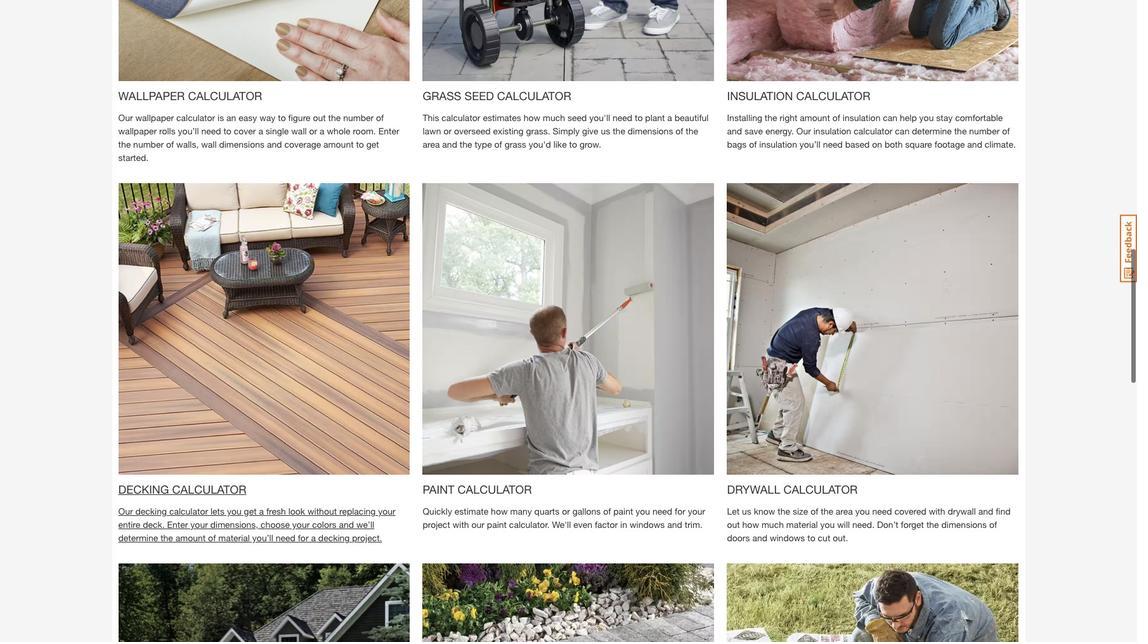 Task type: describe. For each thing, give the bounding box(es) containing it.
of left the this
[[376, 112, 384, 123]]

grass
[[423, 89, 461, 103]]

quickly estimate how many quarts or gallons of paint you need for your project with our paint calculator. we'll even factor in windows and trim.
[[423, 506, 705, 530]]

need inside our decking calculator lets you get a fresh look without replacing your entire deck. enter your dimensions, choose your colors and we'll determine the amount of material you'll need for a decking project.
[[276, 533, 295, 543]]

we'll
[[356, 519, 374, 530]]

calculator for decking calculator
[[172, 483, 246, 496]]

area inside this calculator estimates how much seed you'll need to plant a beautiful lawn or overseed existing grass. simply give us the dimensions of the area and the type of grass you'd like to grow.
[[423, 139, 440, 150]]

need inside 'let us know the size of the area you need covered with drywall and find out how much material you will need. don't forget the dimensions of doors and windows to cut out.'
[[872, 506, 892, 517]]

even
[[573, 519, 592, 530]]

need inside this calculator estimates how much seed you'll need to plant a beautiful lawn or overseed existing grass. simply give us the dimensions of the area and the type of grass you'd like to grow.
[[613, 112, 632, 123]]

installing
[[727, 112, 762, 123]]

of right size
[[811, 506, 818, 517]]

the right size
[[821, 506, 833, 517]]

forget
[[901, 519, 924, 530]]

wallpaper calculator image
[[118, 0, 410, 81]]

paint calculator image
[[423, 183, 714, 475]]

don't
[[877, 519, 898, 530]]

stay
[[936, 112, 953, 123]]

trim.
[[685, 519, 702, 530]]

get inside our decking calculator lets you get a fresh look without replacing your entire deck. enter your dimensions, choose your colors and we'll determine the amount of material you'll need for a decking project.
[[244, 506, 257, 517]]

determine inside our decking calculator lets you get a fresh look without replacing your entire deck. enter your dimensions, choose your colors and we'll determine the amount of material you'll need for a decking project.
[[118, 533, 158, 543]]

0 vertical spatial wallpaper
[[135, 112, 174, 123]]

you'll inside our decking calculator lets you get a fresh look without replacing your entire deck. enter your dimensions, choose your colors and we'll determine the amount of material you'll need for a decking project.
[[252, 533, 273, 543]]

decking calculator
[[118, 483, 246, 496]]

type
[[475, 139, 492, 150]]

2 vertical spatial number
[[133, 139, 164, 150]]

existing
[[493, 126, 524, 136]]

estimate
[[455, 506, 488, 517]]

beautiful
[[675, 112, 709, 123]]

1 horizontal spatial paint
[[613, 506, 633, 517]]

and inside the quickly estimate how many quarts or gallons of paint you need for your project with our paint calculator. we'll even factor in windows and trim.
[[667, 519, 682, 530]]

to left plant
[[635, 112, 643, 123]]

right
[[780, 112, 797, 123]]

out.
[[833, 533, 848, 543]]

save
[[744, 126, 763, 136]]

without
[[308, 506, 337, 517]]

your right replacing
[[378, 506, 396, 517]]

determine inside installing the right amount of insulation can help you stay comfortable and save energy. our insulation calculator can determine the number of bags of insulation you'll need based on both square footage and climate.
[[912, 126, 952, 136]]

dimensions inside 'let us know the size of the area you need covered with drywall and find out how much material you will need. don't forget the dimensions of doors and windows to cut out.'
[[941, 519, 987, 530]]

you inside the quickly estimate how many quarts or gallons of paint you need for your project with our paint calculator. we'll even factor in windows and trim.
[[636, 506, 650, 517]]

1 horizontal spatial number
[[343, 112, 374, 123]]

energy.
[[765, 126, 794, 136]]

of right 'type'
[[494, 139, 502, 150]]

a down colors
[[311, 533, 316, 543]]

you inside our decking calculator lets you get a fresh look without replacing your entire deck. enter your dimensions, choose your colors and we'll determine the amount of material you'll need for a decking project.
[[227, 506, 241, 517]]

grow.
[[580, 139, 601, 150]]

material inside our decking calculator lets you get a fresh look without replacing your entire deck. enter your dimensions, choose your colors and we'll determine the amount of material you'll need for a decking project.
[[218, 533, 250, 543]]

your inside the quickly estimate how many quarts or gallons of paint you need for your project with our paint calculator. we'll even factor in windows and trim.
[[688, 506, 705, 517]]

footage
[[935, 139, 965, 150]]

the right forget
[[926, 519, 939, 530]]

drywall
[[727, 483, 780, 496]]

walls,
[[176, 139, 199, 150]]

our for wallpaper calculator
[[118, 112, 133, 123]]

calculator inside installing the right amount of insulation can help you stay comfortable and save energy. our insulation calculator can determine the number of bags of insulation you'll need based on both square footage and climate.
[[854, 126, 893, 136]]

of up 'climate.'
[[1002, 126, 1010, 136]]

to up single
[[278, 112, 286, 123]]

you inside installing the right amount of insulation can help you stay comfortable and save energy. our insulation calculator can determine the number of bags of insulation you'll need based on both square footage and climate.
[[919, 112, 934, 123]]

need inside installing the right amount of insulation can help you stay comfortable and save energy. our insulation calculator can determine the number of bags of insulation you'll need based on both square footage and climate.
[[823, 139, 843, 150]]

way
[[259, 112, 275, 123]]

grass
[[505, 139, 526, 150]]

windows inside 'let us know the size of the area you need covered with drywall and find out how much material you will need. don't forget the dimensions of doors and windows to cut out.'
[[770, 533, 805, 543]]

1 vertical spatial can
[[895, 126, 909, 136]]

how inside this calculator estimates how much seed you'll need to plant a beautiful lawn or overseed existing grass. simply give us the dimensions of the area and the type of grass you'd like to grow.
[[524, 112, 540, 123]]

and inside this calculator estimates how much seed you'll need to plant a beautiful lawn or overseed existing grass. simply give us the dimensions of the area and the type of grass you'd like to grow.
[[442, 139, 457, 150]]

insulation calculator image
[[727, 0, 1019, 81]]

your down look
[[292, 519, 310, 530]]

how inside 'let us know the size of the area you need covered with drywall and find out how much material you will need. don't forget the dimensions of doors and windows to cut out.'
[[742, 519, 759, 530]]

drywall
[[948, 506, 976, 517]]

calculator inside our wallpaper calculator is an easy way to figure out the number of wallpaper rolls you'll need to cover a single wall or a whole room. enter the number of walls, wall dimensions and coverage amount to get started.
[[176, 112, 215, 123]]

overseed
[[454, 126, 491, 136]]

need inside our wallpaper calculator is an easy way to figure out the number of wallpaper rolls you'll need to cover a single wall or a whole room. enter the number of walls, wall dimensions and coverage amount to get started.
[[201, 126, 221, 136]]

estimates
[[483, 112, 521, 123]]

you up cut
[[820, 519, 835, 530]]

2 vertical spatial insulation
[[759, 139, 797, 150]]

much inside 'let us know the size of the area you need covered with drywall and find out how much material you will need. don't forget the dimensions of doors and windows to cut out.'
[[762, 519, 784, 530]]

project.
[[352, 533, 382, 543]]

quickly
[[423, 506, 452, 517]]

a down "way"
[[258, 126, 263, 136]]

enter inside our decking calculator lets you get a fresh look without replacing your entire deck. enter your dimensions, choose your colors and we'll determine the amount of material you'll need for a decking project.
[[167, 519, 188, 530]]

calculator up "grass."
[[497, 89, 571, 103]]

dimensions,
[[210, 519, 258, 530]]

the inside our decking calculator lets you get a fresh look without replacing your entire deck. enter your dimensions, choose your colors and we'll determine the amount of material you'll need for a decking project.
[[161, 533, 173, 543]]

cut
[[818, 533, 830, 543]]

1 vertical spatial insulation
[[813, 126, 851, 136]]

whole
[[327, 126, 350, 136]]

our wallpaper calculator is an easy way to figure out the number of wallpaper rolls you'll need to cover a single wall or a whole room. enter the number of walls, wall dimensions and coverage amount to get started.
[[118, 112, 399, 163]]

windows inside the quickly estimate how many quarts or gallons of paint you need for your project with our paint calculator. we'll even factor in windows and trim.
[[630, 519, 665, 530]]

amount inside installing the right amount of insulation can help you stay comfortable and save energy. our insulation calculator can determine the number of bags of insulation you'll need based on both square footage and climate.
[[800, 112, 830, 123]]

you'll
[[589, 112, 610, 123]]

and inside our wallpaper calculator is an easy way to figure out the number of wallpaper rolls you'll need to cover a single wall or a whole room. enter the number of walls, wall dimensions and coverage amount to get started.
[[267, 139, 282, 150]]

wallpaper
[[118, 89, 185, 103]]

and right doors
[[752, 533, 767, 543]]

to inside 'let us know the size of the area you need covered with drywall and find out how much material you will need. don't forget the dimensions of doors and windows to cut out.'
[[807, 533, 815, 543]]

of down the find
[[989, 519, 997, 530]]

of down save
[[749, 139, 757, 150]]

the right give
[[613, 126, 625, 136]]

our decking calculator lets you get a fresh look without replacing your entire deck. enter your dimensions, choose your colors and we'll determine the amount of material you'll need for a decking project.
[[118, 506, 396, 543]]

easy
[[239, 112, 257, 123]]

single
[[266, 126, 289, 136]]

drywall calculator
[[727, 483, 858, 496]]

calculator.
[[509, 519, 550, 530]]

to down the room.
[[356, 139, 364, 150]]

and right "footage"
[[967, 139, 982, 150]]

amount inside our decking calculator lets you get a fresh look without replacing your entire deck. enter your dimensions, choose your colors and we'll determine the amount of material you'll need for a decking project.
[[175, 533, 206, 543]]

in
[[620, 519, 627, 530]]

deck.
[[143, 519, 165, 530]]

material inside 'let us know the size of the area you need covered with drywall and find out how much material you will need. don't forget the dimensions of doors and windows to cut out.'
[[786, 519, 818, 530]]

grass.
[[526, 126, 550, 136]]

paint calculator
[[423, 483, 532, 496]]

to right like
[[569, 139, 577, 150]]

this calculator estimates how much seed you'll need to plant a beautiful lawn or overseed existing grass. simply give us the dimensions of the area and the type of grass you'd like to grow.
[[423, 112, 709, 150]]

doors
[[727, 533, 750, 543]]

covered
[[894, 506, 926, 517]]

0 horizontal spatial wall
[[201, 139, 217, 150]]

simply
[[553, 126, 580, 136]]

drywall calculator image
[[727, 183, 1019, 475]]

get inside our wallpaper calculator is an easy way to figure out the number of wallpaper rolls you'll need to cover a single wall or a whole room. enter the number of walls, wall dimensions and coverage amount to get started.
[[366, 139, 379, 150]]

0 vertical spatial can
[[883, 112, 897, 123]]

out inside our wallpaper calculator is an easy way to figure out the number of wallpaper rolls you'll need to cover a single wall or a whole room. enter the number of walls, wall dimensions and coverage amount to get started.
[[313, 112, 326, 123]]

1 vertical spatial wallpaper
[[118, 126, 157, 136]]

know
[[754, 506, 775, 517]]

colors
[[312, 519, 336, 530]]

rolls
[[159, 126, 175, 136]]

grass seed calculator
[[423, 89, 571, 103]]

project
[[423, 519, 450, 530]]

calculator for insulation calculator
[[796, 89, 870, 103]]

to down an
[[223, 126, 231, 136]]

based
[[845, 139, 870, 150]]

dimensions inside our wallpaper calculator is an easy way to figure out the number of wallpaper rolls you'll need to cover a single wall or a whole room. enter the number of walls, wall dimensions and coverage amount to get started.
[[219, 139, 264, 150]]

you'd
[[529, 139, 551, 150]]

of down beautiful
[[676, 126, 683, 136]]



Task type: vqa. For each thing, say whether or not it's contained in the screenshot.
cut
yes



Task type: locate. For each thing, give the bounding box(es) containing it.
plant
[[645, 112, 665, 123]]

or
[[309, 126, 317, 136], [444, 126, 452, 136], [562, 506, 570, 517]]

1 horizontal spatial much
[[762, 519, 784, 530]]

with
[[929, 506, 945, 517], [453, 519, 469, 530]]

size
[[793, 506, 808, 517]]

1 vertical spatial dimensions
[[219, 139, 264, 150]]

a inside this calculator estimates how much seed you'll need to plant a beautiful lawn or overseed existing grass. simply give us the dimensions of the area and the type of grass you'd like to grow.
[[667, 112, 672, 123]]

0 horizontal spatial dimensions
[[219, 139, 264, 150]]

1 vertical spatial amount
[[323, 139, 354, 150]]

much down the 'know' on the bottom right
[[762, 519, 784, 530]]

the up whole
[[328, 112, 341, 123]]

lawn
[[423, 126, 441, 136]]

of up factor
[[603, 506, 611, 517]]

0 horizontal spatial us
[[601, 126, 610, 136]]

determine down stay on the top right of the page
[[912, 126, 952, 136]]

1 vertical spatial how
[[491, 506, 508, 517]]

of down insulation calculator on the top of page
[[832, 112, 840, 123]]

insulation
[[727, 89, 793, 103]]

number down comfortable
[[969, 126, 1000, 136]]

wallpaper calculator
[[118, 89, 262, 103]]

1 vertical spatial material
[[218, 533, 250, 543]]

let us know the size of the area you need covered with drywall and find out how much material you will need. don't forget the dimensions of doors and windows to cut out.
[[727, 506, 1010, 543]]

comfortable
[[955, 112, 1003, 123]]

will
[[837, 519, 850, 530]]

get up 'dimensions,'
[[244, 506, 257, 517]]

1 horizontal spatial how
[[524, 112, 540, 123]]

like
[[553, 139, 567, 150]]

both
[[885, 139, 903, 150]]

2 vertical spatial amount
[[175, 533, 206, 543]]

2 vertical spatial you'll
[[252, 533, 273, 543]]

0 vertical spatial paint
[[613, 506, 633, 517]]

1 vertical spatial get
[[244, 506, 257, 517]]

look
[[288, 506, 305, 517]]

0 vertical spatial area
[[423, 139, 440, 150]]

paint up in
[[613, 506, 633, 517]]

1 horizontal spatial dimensions
[[628, 126, 673, 136]]

quarts
[[534, 506, 559, 517]]

1 vertical spatial you'll
[[800, 139, 820, 150]]

the up "footage"
[[954, 126, 967, 136]]

1 horizontal spatial material
[[786, 519, 818, 530]]

calculator up overseed at left
[[442, 112, 480, 123]]

us inside this calculator estimates how much seed you'll need to plant a beautiful lawn or overseed existing grass. simply give us the dimensions of the area and the type of grass you'd like to grow.
[[601, 126, 610, 136]]

of
[[376, 112, 384, 123], [832, 112, 840, 123], [676, 126, 683, 136], [1002, 126, 1010, 136], [166, 139, 174, 150], [494, 139, 502, 150], [749, 139, 757, 150], [603, 506, 611, 517], [811, 506, 818, 517], [989, 519, 997, 530], [208, 533, 216, 543]]

dimensions inside this calculator estimates how much seed you'll need to plant a beautiful lawn or overseed existing grass. simply give us the dimensions of the area and the type of grass you'd like to grow.
[[628, 126, 673, 136]]

1 horizontal spatial for
[[675, 506, 685, 517]]

decking
[[118, 483, 169, 496]]

installing the right amount of insulation can help you stay comfortable and save energy. our insulation calculator can determine the number of bags of insulation you'll need based on both square footage and climate.
[[727, 112, 1016, 150]]

and left the find
[[978, 506, 993, 517]]

fresh
[[266, 506, 286, 517]]

decking up deck.
[[135, 506, 167, 517]]

1 horizontal spatial wall
[[291, 126, 307, 136]]

with left drywall
[[929, 506, 945, 517]]

calculator up lets
[[172, 483, 246, 496]]

2 vertical spatial our
[[118, 506, 133, 517]]

an
[[226, 112, 236, 123]]

us down you'll at the top of the page
[[601, 126, 610, 136]]

1 horizontal spatial area
[[836, 506, 853, 517]]

us inside 'let us know the size of the area you need covered with drywall and find out how much material you will need. don't forget the dimensions of doors and windows to cut out.'
[[742, 506, 751, 517]]

0 vertical spatial you'll
[[178, 126, 199, 136]]

replacing
[[339, 506, 376, 517]]

with down estimate
[[453, 519, 469, 530]]

our up 'entire'
[[118, 506, 133, 517]]

1 horizontal spatial get
[[366, 139, 379, 150]]

our
[[471, 519, 484, 530]]

or up we'll
[[562, 506, 570, 517]]

coverage
[[284, 139, 321, 150]]

the
[[328, 112, 341, 123], [765, 112, 777, 123], [613, 126, 625, 136], [686, 126, 698, 136], [954, 126, 967, 136], [118, 139, 131, 150], [460, 139, 472, 150], [778, 506, 790, 517], [821, 506, 833, 517], [926, 519, 939, 530], [161, 533, 173, 543]]

us
[[601, 126, 610, 136], [742, 506, 751, 517]]

out down let
[[727, 519, 740, 530]]

and down overseed at left
[[442, 139, 457, 150]]

much inside this calculator estimates how much seed you'll need to plant a beautiful lawn or overseed existing grass. simply give us the dimensions of the area and the type of grass you'd like to grow.
[[543, 112, 565, 123]]

on
[[872, 139, 882, 150]]

0 vertical spatial insulation
[[843, 112, 880, 123]]

0 horizontal spatial you'll
[[178, 126, 199, 136]]

out
[[313, 112, 326, 123], [727, 519, 740, 530]]

0 vertical spatial much
[[543, 112, 565, 123]]

you up need. at the bottom right of the page
[[855, 506, 870, 517]]

or right lawn
[[444, 126, 452, 136]]

0 horizontal spatial with
[[453, 519, 469, 530]]

you
[[919, 112, 934, 123], [227, 506, 241, 517], [636, 506, 650, 517], [855, 506, 870, 517], [820, 519, 835, 530]]

factor
[[595, 519, 618, 530]]

you'll
[[178, 126, 199, 136], [800, 139, 820, 150], [252, 533, 273, 543]]

the up the energy.
[[765, 112, 777, 123]]

calculator for paint calculator
[[458, 483, 532, 496]]

or inside our wallpaper calculator is an easy way to figure out the number of wallpaper rolls you'll need to cover a single wall or a whole room. enter the number of walls, wall dimensions and coverage amount to get started.
[[309, 126, 317, 136]]

and
[[727, 126, 742, 136], [267, 139, 282, 150], [442, 139, 457, 150], [967, 139, 982, 150], [978, 506, 993, 517], [339, 519, 354, 530], [667, 519, 682, 530], [752, 533, 767, 543]]

area
[[423, 139, 440, 150], [836, 506, 853, 517]]

0 vertical spatial out
[[313, 112, 326, 123]]

with inside 'let us know the size of the area you need covered with drywall and find out how much material you will need. don't forget the dimensions of doors and windows to cut out.'
[[929, 506, 945, 517]]

figure
[[288, 112, 310, 123]]

enter
[[378, 126, 399, 136], [167, 519, 188, 530]]

0 vertical spatial determine
[[912, 126, 952, 136]]

let
[[727, 506, 740, 517]]

amount inside our wallpaper calculator is an easy way to figure out the number of wallpaper rolls you'll need to cover a single wall or a whole room. enter the number of walls, wall dimensions and coverage amount to get started.
[[323, 139, 354, 150]]

climate.
[[985, 139, 1016, 150]]

give
[[582, 126, 598, 136]]

the left size
[[778, 506, 790, 517]]

can
[[883, 112, 897, 123], [895, 126, 909, 136]]

calculator up on
[[854, 126, 893, 136]]

cover
[[234, 126, 256, 136]]

0 vertical spatial for
[[675, 506, 685, 517]]

wallpaper up rolls
[[135, 112, 174, 123]]

2 horizontal spatial how
[[742, 519, 759, 530]]

0 horizontal spatial out
[[313, 112, 326, 123]]

started.
[[118, 152, 149, 163]]

0 horizontal spatial paint
[[487, 519, 507, 530]]

calculator up size
[[783, 483, 858, 496]]

0 horizontal spatial determine
[[118, 533, 158, 543]]

need inside the quickly estimate how many quarts or gallons of paint you need for your project with our paint calculator. we'll even factor in windows and trim.
[[653, 506, 672, 517]]

calculator up estimate
[[458, 483, 532, 496]]

gallons
[[572, 506, 601, 517]]

0 vertical spatial decking
[[135, 506, 167, 517]]

1 horizontal spatial or
[[444, 126, 452, 136]]

decking down colors
[[318, 533, 350, 543]]

the down overseed at left
[[460, 139, 472, 150]]

feedback link image
[[1120, 214, 1137, 283]]

need.
[[852, 519, 875, 530]]

number
[[343, 112, 374, 123], [969, 126, 1000, 136], [133, 139, 164, 150]]

0 horizontal spatial amount
[[175, 533, 206, 543]]

a left whole
[[320, 126, 324, 136]]

many
[[510, 506, 532, 517]]

1 horizontal spatial enter
[[378, 126, 399, 136]]

windows right in
[[630, 519, 665, 530]]

0 vertical spatial get
[[366, 139, 379, 150]]

number inside installing the right amount of insulation can help you stay comfortable and save energy. our insulation calculator can determine the number of bags of insulation you'll need based on both square footage and climate.
[[969, 126, 1000, 136]]

and inside our decking calculator lets you get a fresh look without replacing your entire deck. enter your dimensions, choose your colors and we'll determine the amount of material you'll need for a decking project.
[[339, 519, 354, 530]]

insulation calculator
[[727, 89, 870, 103]]

1 vertical spatial number
[[969, 126, 1000, 136]]

calculator inside this calculator estimates how much seed you'll need to plant a beautiful lawn or overseed existing grass. simply give us the dimensions of the area and the type of grass you'd like to grow.
[[442, 112, 480, 123]]

1 vertical spatial area
[[836, 506, 853, 517]]

2 horizontal spatial number
[[969, 126, 1000, 136]]

1 vertical spatial determine
[[118, 533, 158, 543]]

1 vertical spatial with
[[453, 519, 469, 530]]

or inside the quickly estimate how many quarts or gallons of paint you need for your project with our paint calculator. we'll even factor in windows and trim.
[[562, 506, 570, 517]]

a right plant
[[667, 112, 672, 123]]

1 vertical spatial much
[[762, 519, 784, 530]]

of inside our decking calculator lets you get a fresh look without replacing your entire deck. enter your dimensions, choose your colors and we'll determine the amount of material you'll need for a decking project.
[[208, 533, 216, 543]]

get down the room.
[[366, 139, 379, 150]]

1 vertical spatial wall
[[201, 139, 217, 150]]

calculator
[[188, 89, 262, 103], [497, 89, 571, 103], [796, 89, 870, 103], [172, 483, 246, 496], [458, 483, 532, 496], [783, 483, 858, 496]]

wallpaper up started. on the left of the page
[[118, 126, 157, 136]]

0 horizontal spatial decking
[[135, 506, 167, 517]]

your
[[378, 506, 396, 517], [688, 506, 705, 517], [190, 519, 208, 530], [292, 519, 310, 530]]

0 vertical spatial how
[[524, 112, 540, 123]]

calculator for drywall calculator
[[783, 483, 858, 496]]

you up 'dimensions,'
[[227, 506, 241, 517]]

our for decking calculator
[[118, 506, 133, 517]]

1 horizontal spatial you'll
[[252, 533, 273, 543]]

0 vertical spatial us
[[601, 126, 610, 136]]

square
[[905, 139, 932, 150]]

1 horizontal spatial decking
[[318, 533, 350, 543]]

and down replacing
[[339, 519, 354, 530]]

of inside the quickly estimate how many quarts or gallons of paint you need for your project with our paint calculator. we'll even factor in windows and trim.
[[603, 506, 611, 517]]

amount down whole
[[323, 139, 354, 150]]

or up coverage
[[309, 126, 317, 136]]

0 vertical spatial material
[[786, 519, 818, 530]]

dimensions
[[628, 126, 673, 136], [219, 139, 264, 150], [941, 519, 987, 530]]

choose
[[261, 519, 290, 530]]

the up started. on the left of the page
[[118, 139, 131, 150]]

how up "grass."
[[524, 112, 540, 123]]

for inside the quickly estimate how many quarts or gallons of paint you need for your project with our paint calculator. we'll even factor in windows and trim.
[[675, 506, 685, 517]]

your left 'dimensions,'
[[190, 519, 208, 530]]

0 horizontal spatial how
[[491, 506, 508, 517]]

decking
[[135, 506, 167, 517], [318, 533, 350, 543]]

you'll up walls,
[[178, 126, 199, 136]]

for down look
[[298, 533, 309, 543]]

material
[[786, 519, 818, 530], [218, 533, 250, 543]]

out right figure
[[313, 112, 326, 123]]

0 vertical spatial wall
[[291, 126, 307, 136]]

the down beautiful
[[686, 126, 698, 136]]

0 horizontal spatial much
[[543, 112, 565, 123]]

amount down decking calculator
[[175, 533, 206, 543]]

of down 'dimensions,'
[[208, 533, 216, 543]]

2 vertical spatial dimensions
[[941, 519, 987, 530]]

how inside the quickly estimate how many quarts or gallons of paint you need for your project with our paint calculator. we'll even factor in windows and trim.
[[491, 506, 508, 517]]

decking calculator image
[[118, 183, 410, 475]]

wallpaper
[[135, 112, 174, 123], [118, 126, 157, 136]]

0 vertical spatial windows
[[630, 519, 665, 530]]

entire
[[118, 519, 140, 530]]

dimensions down drywall
[[941, 519, 987, 530]]

paint
[[613, 506, 633, 517], [487, 519, 507, 530]]

much up the simply
[[543, 112, 565, 123]]

our inside our wallpaper calculator is an easy way to figure out the number of wallpaper rolls you'll need to cover a single wall or a whole room. enter the number of walls, wall dimensions and coverage amount to get started.
[[118, 112, 133, 123]]

a left fresh
[[259, 506, 264, 517]]

to left cut
[[807, 533, 815, 543]]

clayton graystone image
[[423, 564, 714, 642]]

help
[[900, 112, 917, 123]]

0 horizontal spatial windows
[[630, 519, 665, 530]]

1 vertical spatial decking
[[318, 533, 350, 543]]

2 horizontal spatial you'll
[[800, 139, 820, 150]]

calculator down decking calculator
[[169, 506, 208, 517]]

our inside installing the right amount of insulation can help you stay comfortable and save energy. our insulation calculator can determine the number of bags of insulation you'll need based on both square footage and climate.
[[796, 126, 811, 136]]

0 horizontal spatial get
[[244, 506, 257, 517]]

0 horizontal spatial enter
[[167, 519, 188, 530]]

1 vertical spatial windows
[[770, 533, 805, 543]]

paint right our
[[487, 519, 507, 530]]

the down deck.
[[161, 533, 173, 543]]

can down help
[[895, 126, 909, 136]]

this
[[423, 112, 439, 123]]

our down right
[[796, 126, 811, 136]]

amount right right
[[800, 112, 830, 123]]

enter inside our wallpaper calculator is an easy way to figure out the number of wallpaper rolls you'll need to cover a single wall or a whole room. enter the number of walls, wall dimensions and coverage amount to get started.
[[378, 126, 399, 136]]

0 vertical spatial with
[[929, 506, 945, 517]]

1 horizontal spatial us
[[742, 506, 751, 517]]

calculator up right
[[796, 89, 870, 103]]

and left the trim.
[[667, 519, 682, 530]]

1 vertical spatial enter
[[167, 519, 188, 530]]

1 horizontal spatial amount
[[323, 139, 354, 150]]

bags
[[727, 139, 747, 150]]

0 horizontal spatial material
[[218, 533, 250, 543]]

2 horizontal spatial amount
[[800, 112, 830, 123]]

grass seed calculator image
[[423, 0, 714, 81]]

material down size
[[786, 519, 818, 530]]

0 horizontal spatial area
[[423, 139, 440, 150]]

wall right walls,
[[201, 139, 217, 150]]

0 vertical spatial number
[[343, 112, 374, 123]]

for up the trim.
[[675, 506, 685, 517]]

calculator up is
[[188, 89, 262, 103]]

paint
[[423, 483, 454, 496]]

with inside the quickly estimate how many quarts or gallons of paint you need for your project with our paint calculator. we'll even factor in windows and trim.
[[453, 519, 469, 530]]

is
[[218, 112, 224, 123]]

you left stay on the top right of the page
[[919, 112, 934, 123]]

and down single
[[267, 139, 282, 150]]

you'll left based on the right top of the page
[[800, 139, 820, 150]]

determine down 'entire'
[[118, 533, 158, 543]]

1 vertical spatial us
[[742, 506, 751, 517]]

for
[[675, 506, 685, 517], [298, 533, 309, 543]]

number up started. on the left of the page
[[133, 139, 164, 150]]

1 vertical spatial out
[[727, 519, 740, 530]]

find
[[996, 506, 1010, 517]]

0 horizontal spatial or
[[309, 126, 317, 136]]

concrete calculator image
[[727, 564, 1019, 642]]

to
[[278, 112, 286, 123], [635, 112, 643, 123], [223, 126, 231, 136], [356, 139, 364, 150], [569, 139, 577, 150], [807, 533, 815, 543]]

wall down figure
[[291, 126, 307, 136]]

and up bags
[[727, 126, 742, 136]]

of down rolls
[[166, 139, 174, 150]]

calculator inside our decking calculator lets you get a fresh look without replacing your entire deck. enter your dimensions, choose your colors and we'll determine the amount of material you'll need for a decking project.
[[169, 506, 208, 517]]

area inside 'let us know the size of the area you need covered with drywall and find out how much material you will need. don't forget the dimensions of doors and windows to cut out.'
[[836, 506, 853, 517]]

1 vertical spatial our
[[796, 126, 811, 136]]

1 vertical spatial paint
[[487, 519, 507, 530]]

0 vertical spatial dimensions
[[628, 126, 673, 136]]

2 horizontal spatial dimensions
[[941, 519, 987, 530]]

0 horizontal spatial for
[[298, 533, 309, 543]]

enter right deck.
[[167, 519, 188, 530]]

for inside our decking calculator lets you get a fresh look without replacing your entire deck. enter your dimensions, choose your colors and we'll determine the amount of material you'll need for a decking project.
[[298, 533, 309, 543]]

windows down size
[[770, 533, 805, 543]]

0 vertical spatial enter
[[378, 126, 399, 136]]

enter right the room.
[[378, 126, 399, 136]]

2 horizontal spatial or
[[562, 506, 570, 517]]

number up the room.
[[343, 112, 374, 123]]

you'll inside installing the right amount of insulation can help you stay comfortable and save energy. our insulation calculator can determine the number of bags of insulation you'll need based on both square footage and climate.
[[800, 139, 820, 150]]

area up will
[[836, 506, 853, 517]]

1 vertical spatial for
[[298, 533, 309, 543]]

1 horizontal spatial out
[[727, 519, 740, 530]]

material down 'dimensions,'
[[218, 533, 250, 543]]

area down lawn
[[423, 139, 440, 150]]

0 vertical spatial amount
[[800, 112, 830, 123]]

0 horizontal spatial number
[[133, 139, 164, 150]]

lets
[[211, 506, 224, 517]]

1 horizontal spatial determine
[[912, 126, 952, 136]]

fencing calculator image
[[118, 564, 410, 642]]

seed
[[567, 112, 587, 123]]

0 vertical spatial our
[[118, 112, 133, 123]]

2 vertical spatial how
[[742, 519, 759, 530]]

we'll
[[552, 519, 571, 530]]

your up the trim.
[[688, 506, 705, 517]]

seed
[[464, 89, 494, 103]]

you'll down choose
[[252, 533, 273, 543]]

our
[[118, 112, 133, 123], [796, 126, 811, 136], [118, 506, 133, 517]]

1 horizontal spatial with
[[929, 506, 945, 517]]

room.
[[353, 126, 376, 136]]

1 horizontal spatial windows
[[770, 533, 805, 543]]

out inside 'let us know the size of the area you need covered with drywall and find out how much material you will need. don't forget the dimensions of doors and windows to cut out.'
[[727, 519, 740, 530]]

or inside this calculator estimates how much seed you'll need to plant a beautiful lawn or overseed existing grass. simply give us the dimensions of the area and the type of grass you'd like to grow.
[[444, 126, 452, 136]]

calculator for wallpaper calculator
[[188, 89, 262, 103]]

our inside our decking calculator lets you get a fresh look without replacing your entire deck. enter your dimensions, choose your colors and we'll determine the amount of material you'll need for a decking project.
[[118, 506, 133, 517]]

you'll inside our wallpaper calculator is an easy way to figure out the number of wallpaper rolls you'll need to cover a single wall or a whole room. enter the number of walls, wall dimensions and coverage amount to get started.
[[178, 126, 199, 136]]



